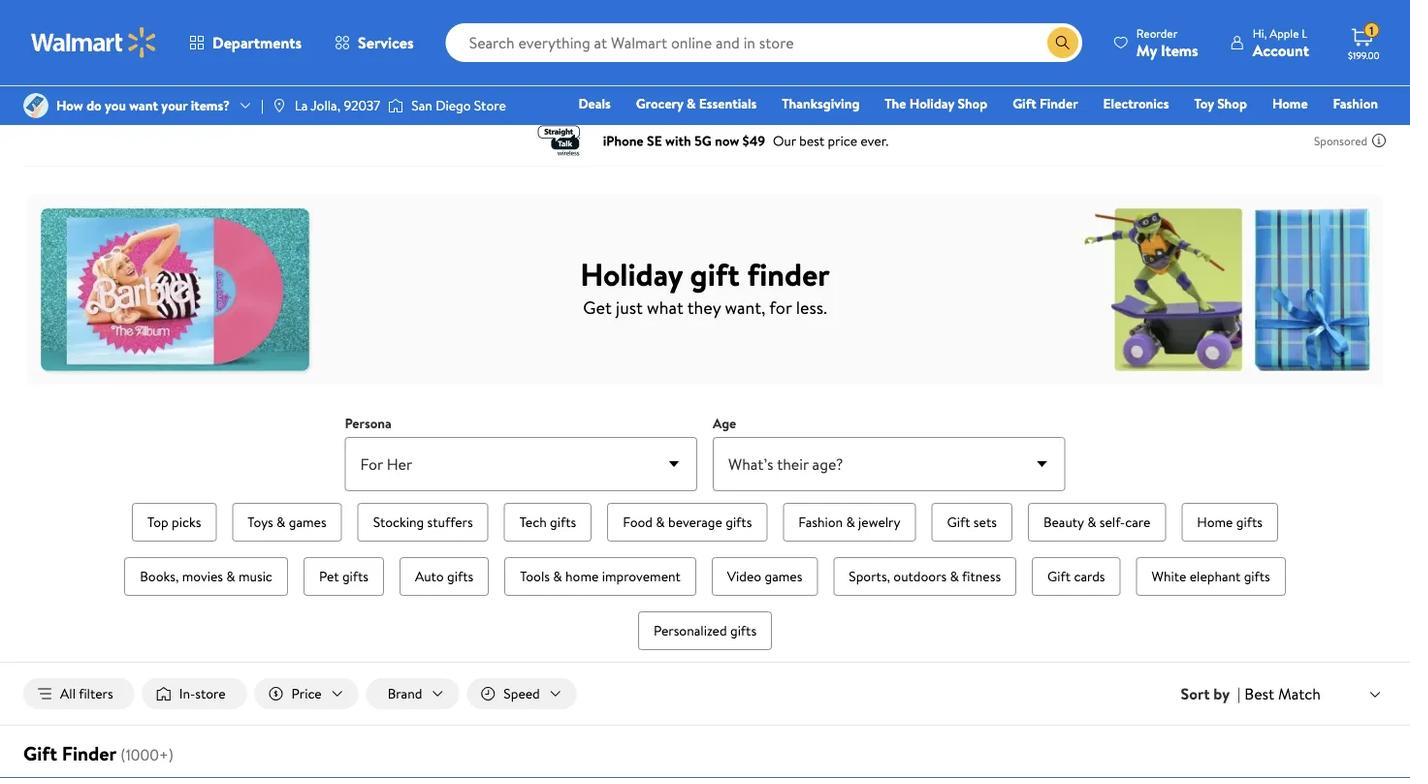 Task type: vqa. For each thing, say whether or not it's contained in the screenshot.
Hi, Apple L Account
yes



Task type: locate. For each thing, give the bounding box(es) containing it.
home for home gifts
[[1197, 513, 1233, 532]]

age
[[713, 414, 736, 433]]

toys & games
[[248, 513, 327, 532]]

finder down search icon
[[1040, 94, 1078, 113]]

beauty & self-care list item
[[1024, 500, 1170, 546]]

1 horizontal spatial finder
[[241, 79, 278, 97]]

gifts inside button
[[342, 567, 369, 586]]

account
[[1253, 39, 1309, 61]]

gifts for personalized gifts
[[730, 622, 757, 641]]

sports,
[[849, 567, 890, 586]]

gift finder
[[1013, 94, 1078, 113]]

 image
[[271, 98, 287, 113]]

& left "jewelry"
[[846, 513, 855, 532]]

tools & home improvement button
[[505, 558, 696, 596]]

1 vertical spatial games
[[765, 567, 802, 586]]

games right video
[[765, 567, 802, 586]]

store
[[195, 685, 226, 704]]

gift right the holiday shop link
[[1013, 94, 1036, 113]]

gift ideas link
[[137, 79, 194, 97]]

1 horizontal spatial home
[[1272, 94, 1308, 113]]

registry inside fashion registry
[[1155, 121, 1204, 140]]

gift
[[137, 79, 160, 97], [214, 79, 237, 97], [1013, 94, 1036, 113], [947, 513, 970, 532], [1048, 567, 1071, 586], [23, 741, 57, 768]]

price button
[[255, 679, 359, 710]]

 image left san
[[388, 96, 404, 115]]

improvement
[[602, 567, 681, 586]]

best
[[1245, 684, 1275, 705]]

tools
[[520, 567, 550, 586]]

fashion inside button
[[799, 513, 843, 532]]

gifts right personalized
[[730, 622, 757, 641]]

registry down "toy"
[[1155, 121, 1204, 140]]

1 horizontal spatial /
[[201, 79, 206, 97]]

toys & games list item
[[228, 500, 346, 546]]

& for toys
[[277, 513, 286, 532]]

home
[[565, 567, 599, 586]]

0 horizontal spatial fashion
[[799, 513, 843, 532]]

l
[[1302, 25, 1308, 41]]

gifts right beverage
[[726, 513, 752, 532]]

gift left the sets
[[947, 513, 970, 532]]

fashion inside fashion registry
[[1333, 94, 1378, 113]]

stocking
[[373, 513, 424, 532]]

1 shop from the left
[[958, 94, 988, 113]]

0 horizontal spatial |
[[261, 96, 264, 115]]

0 horizontal spatial /
[[124, 79, 129, 97]]

& inside "button"
[[277, 513, 286, 532]]

& for beauty
[[1087, 513, 1096, 532]]

gifts inside "button"
[[730, 622, 757, 641]]

0 vertical spatial home
[[1272, 94, 1308, 113]]

1
[[1370, 22, 1374, 39]]

0 horizontal spatial holiday
[[580, 252, 683, 296]]

1 vertical spatial holiday
[[580, 252, 683, 296]]

0 vertical spatial registry
[[68, 79, 116, 97]]

& right toys
[[277, 513, 286, 532]]

1 horizontal spatial registry
[[1155, 121, 1204, 140]]

& right gifts
[[55, 79, 64, 97]]

gift finder link down departments popup button
[[214, 79, 278, 97]]

/ right do
[[124, 79, 129, 97]]

gift for gift sets
[[947, 513, 970, 532]]

games right toys
[[289, 513, 327, 532]]

personalized gifts button
[[638, 612, 772, 651]]

books, movies & music button
[[124, 558, 288, 596]]

gifts for auto gifts
[[447, 567, 473, 586]]

1 horizontal spatial fashion
[[1333, 94, 1378, 113]]

price
[[292, 685, 322, 704]]

gifts & registry / gift ideas / gift finder
[[23, 79, 278, 97]]

toys
[[248, 513, 273, 532]]

0 horizontal spatial  image
[[23, 93, 48, 118]]

auto
[[415, 567, 444, 586]]

home gifts list item
[[1178, 500, 1282, 546]]

0 horizontal spatial games
[[289, 513, 327, 532]]

0 vertical spatial fashion
[[1333, 94, 1378, 113]]

 image
[[23, 93, 48, 118], [388, 96, 404, 115]]

personalized gifts list item
[[634, 608, 776, 655]]

gift left ideas
[[137, 79, 160, 97]]

walmart+ link
[[1312, 120, 1387, 141]]

gifts right auto
[[447, 567, 473, 586]]

one debit
[[1230, 121, 1295, 140]]

services
[[358, 32, 414, 53]]

all filters button
[[23, 679, 135, 710]]

gift finder (1000+)
[[23, 741, 174, 768]]

& for gifts
[[55, 79, 64, 97]]

0 horizontal spatial finder
[[62, 741, 117, 768]]

reorder
[[1137, 25, 1178, 41]]

gift left cards
[[1048, 567, 1071, 586]]

brand button
[[366, 679, 459, 710]]

&
[[55, 79, 64, 97], [687, 94, 696, 113], [277, 513, 286, 532], [656, 513, 665, 532], [846, 513, 855, 532], [1087, 513, 1096, 532], [226, 567, 235, 586], [553, 567, 562, 586], [950, 567, 959, 586]]

finder
[[747, 252, 830, 296]]

top
[[148, 513, 168, 532]]

pet gifts list item
[[300, 554, 388, 600]]

| left la
[[261, 96, 264, 115]]

fashion for fashion & jewelry
[[799, 513, 843, 532]]

gifts inside button
[[550, 513, 576, 532]]

all filters
[[60, 685, 113, 704]]

thanksgiving
[[782, 94, 860, 113]]

games inside button
[[765, 567, 802, 586]]

toys & games button
[[232, 503, 342, 542]]

gifts right "tech"
[[550, 513, 576, 532]]

fashion left "jewelry"
[[799, 513, 843, 532]]

1 vertical spatial registry
[[1155, 121, 1204, 140]]

gifts up elephant
[[1236, 513, 1263, 532]]

1 vertical spatial |
[[1238, 684, 1241, 705]]

0 vertical spatial games
[[289, 513, 327, 532]]

gifts right the pet
[[342, 567, 369, 586]]

& inside list item
[[1087, 513, 1096, 532]]

home up elephant
[[1197, 513, 1233, 532]]

& right tools
[[553, 567, 562, 586]]

san diego store
[[411, 96, 506, 115]]

Walmart Site-Wide search field
[[446, 23, 1082, 62]]

want,
[[725, 296, 766, 320]]

my
[[1137, 39, 1157, 61]]

& left self-
[[1087, 513, 1096, 532]]

1 horizontal spatial holiday
[[910, 94, 954, 113]]

finder left (1000+) at the bottom of the page
[[62, 741, 117, 768]]

finder left la
[[241, 79, 278, 97]]

home gifts
[[1197, 513, 1263, 532]]

 image left how
[[23, 93, 48, 118]]

shop left gift finder
[[958, 94, 988, 113]]

care
[[1125, 513, 1151, 532]]

toy shop link
[[1186, 93, 1256, 114]]

gift inside button
[[1048, 567, 1071, 586]]

tools & home improvement
[[520, 567, 681, 586]]

home up the 'debit'
[[1272, 94, 1308, 113]]

holiday
[[910, 94, 954, 113], [580, 252, 683, 296]]

speed
[[504, 685, 540, 704]]

 image for san
[[388, 96, 404, 115]]

auto gifts list item
[[396, 554, 493, 600]]

gift finder link down search icon
[[1004, 93, 1087, 114]]

1 horizontal spatial |
[[1238, 684, 1241, 705]]

1 horizontal spatial games
[[765, 567, 802, 586]]

& for tools
[[553, 567, 562, 586]]

 image for how
[[23, 93, 48, 118]]

gifts
[[550, 513, 576, 532], [726, 513, 752, 532], [1236, 513, 1263, 532], [342, 567, 369, 586], [447, 567, 473, 586], [1244, 567, 1270, 586], [730, 622, 757, 641]]

tools & home improvement list item
[[501, 554, 700, 600]]

stocking stuffers list item
[[354, 500, 492, 546]]

1 vertical spatial fashion
[[799, 513, 843, 532]]

top picks
[[148, 513, 201, 532]]

fashion up walmart+
[[1333, 94, 1378, 113]]

0 horizontal spatial registry
[[68, 79, 116, 97]]

registry down walmart image
[[68, 79, 116, 97]]

departments button
[[173, 19, 318, 66]]

jewelry
[[858, 513, 901, 532]]

the
[[885, 94, 906, 113]]

registry
[[68, 79, 116, 97], [1155, 121, 1204, 140]]

tech
[[520, 513, 547, 532]]

& right the grocery
[[687, 94, 696, 113]]

holiday gift finder image
[[27, 195, 1383, 385]]

video
[[727, 567, 761, 586]]

(1000+)
[[121, 745, 174, 766]]

services button
[[318, 19, 430, 66]]

movies
[[182, 567, 223, 586]]

fashion
[[1333, 94, 1378, 113], [799, 513, 843, 532]]

92037
[[344, 96, 380, 115]]

games
[[289, 513, 327, 532], [765, 567, 802, 586]]

ideas
[[164, 79, 194, 97]]

self-
[[1100, 513, 1125, 532]]

& for grocery
[[687, 94, 696, 113]]

toy
[[1194, 94, 1214, 113]]

& right food
[[656, 513, 665, 532]]

gift inside button
[[947, 513, 970, 532]]

2 horizontal spatial finder
[[1040, 94, 1078, 113]]

pet
[[319, 567, 339, 586]]

2 / from the left
[[201, 79, 206, 97]]

1 vertical spatial home
[[1197, 513, 1233, 532]]

stocking stuffers
[[373, 513, 473, 532]]

sports, outdoors & fitness list item
[[830, 554, 1020, 600]]

reorder my items
[[1137, 25, 1199, 61]]

group
[[70, 500, 1340, 655]]

gift down all filters button
[[23, 741, 57, 768]]

| right by
[[1238, 684, 1241, 705]]

apple
[[1270, 25, 1299, 41]]

sets
[[974, 513, 997, 532]]

home inside button
[[1197, 513, 1233, 532]]

white
[[1152, 567, 1187, 586]]

get
[[583, 296, 612, 320]]

white elephant gifts button
[[1136, 558, 1286, 596]]

/ right ideas
[[201, 79, 206, 97]]

finder for gift finder
[[1040, 94, 1078, 113]]

music
[[239, 567, 272, 586]]

your
[[161, 96, 188, 115]]

auto gifts button
[[400, 558, 489, 596]]

hi,
[[1253, 25, 1267, 41]]

0 horizontal spatial shop
[[958, 94, 988, 113]]

0 horizontal spatial home
[[1197, 513, 1233, 532]]

fashion & jewelry
[[799, 513, 901, 532]]

1 horizontal spatial shop
[[1217, 94, 1247, 113]]

& left music
[[226, 567, 235, 586]]

1 horizontal spatial  image
[[388, 96, 404, 115]]

shop right "toy"
[[1217, 94, 1247, 113]]

0 horizontal spatial gift finder link
[[214, 79, 278, 97]]



Task type: describe. For each thing, give the bounding box(es) containing it.
they
[[687, 296, 721, 320]]

cards
[[1074, 567, 1105, 586]]

top picks list item
[[128, 500, 221, 546]]

Search search field
[[446, 23, 1082, 62]]

fashion for fashion registry
[[1333, 94, 1378, 113]]

gifts & registry link
[[23, 79, 116, 97]]

grocery & essentials
[[636, 94, 757, 113]]

fitness
[[962, 567, 1001, 586]]

the holiday shop link
[[876, 93, 996, 114]]

filters
[[79, 685, 113, 704]]

books,
[[140, 567, 179, 586]]

gift right ideas
[[214, 79, 237, 97]]

& for fashion
[[846, 513, 855, 532]]

& for food
[[656, 513, 665, 532]]

grocery & essentials link
[[627, 93, 766, 114]]

debit
[[1262, 121, 1295, 140]]

gifts for home gifts
[[1236, 513, 1263, 532]]

all
[[60, 685, 76, 704]]

fashion & jewelry button
[[783, 503, 916, 542]]

gifts
[[23, 79, 52, 97]]

books, movies & music
[[140, 567, 272, 586]]

elephant
[[1190, 567, 1241, 586]]

beauty & self-care button
[[1028, 503, 1166, 542]]

deals link
[[570, 93, 620, 114]]

jolla,
[[311, 96, 341, 115]]

store
[[474, 96, 506, 115]]

walmart image
[[31, 27, 157, 58]]

gift cards button
[[1032, 558, 1121, 596]]

persona
[[345, 414, 392, 433]]

pet gifts
[[319, 567, 369, 586]]

gift for gift finder (1000+)
[[23, 741, 57, 768]]

1 horizontal spatial gift finder link
[[1004, 93, 1087, 114]]

stocking stuffers button
[[358, 503, 489, 542]]

tech gifts
[[520, 513, 576, 532]]

hi, apple l account
[[1253, 25, 1309, 61]]

holiday inside holiday gift finder get just what they want, for less.
[[580, 252, 683, 296]]

food & beverage gifts list item
[[603, 500, 771, 546]]

beauty & self-care
[[1043, 513, 1151, 532]]

speed button
[[467, 679, 577, 710]]

personalized
[[654, 622, 727, 641]]

books, movies & music list item
[[120, 554, 292, 600]]

beverage
[[668, 513, 722, 532]]

search icon image
[[1055, 35, 1071, 50]]

registry link
[[1146, 120, 1213, 141]]

beauty
[[1043, 513, 1084, 532]]

pet gifts button
[[303, 558, 384, 596]]

walmart+
[[1320, 121, 1378, 140]]

best match button
[[1241, 682, 1387, 707]]

the holiday shop
[[885, 94, 988, 113]]

gift cards
[[1048, 567, 1105, 586]]

what
[[647, 296, 684, 320]]

| inside sort and filter section element
[[1238, 684, 1241, 705]]

gift sets list item
[[928, 500, 1016, 546]]

& inside "button"
[[226, 567, 235, 586]]

san
[[411, 96, 432, 115]]

& left fitness
[[950, 567, 959, 586]]

finder for gift finder (1000+)
[[62, 741, 117, 768]]

gift sets
[[947, 513, 997, 532]]

for
[[769, 296, 792, 320]]

do
[[86, 96, 102, 115]]

games inside "button"
[[289, 513, 327, 532]]

group containing top picks
[[70, 500, 1340, 655]]

tech gifts list item
[[500, 500, 596, 546]]

gifts for pet gifts
[[342, 567, 369, 586]]

0 vertical spatial holiday
[[910, 94, 954, 113]]

2 shop from the left
[[1217, 94, 1247, 113]]

grocery
[[636, 94, 683, 113]]

gifts right elephant
[[1244, 567, 1270, 586]]

0 vertical spatial |
[[261, 96, 264, 115]]

sports, outdoors & fitness
[[849, 567, 1001, 586]]

sports, outdoors & fitness button
[[833, 558, 1017, 596]]

electronics
[[1103, 94, 1169, 113]]

video games
[[727, 567, 802, 586]]

brand
[[388, 685, 422, 704]]

essentials
[[699, 94, 757, 113]]

gift for gift cards
[[1048, 567, 1071, 586]]

deals
[[578, 94, 611, 113]]

fashion & jewelry list item
[[779, 500, 920, 546]]

sort and filter section element
[[0, 663, 1410, 726]]

picks
[[172, 513, 201, 532]]

diego
[[436, 96, 471, 115]]

white elephant gifts list item
[[1132, 554, 1290, 600]]

by
[[1214, 684, 1230, 705]]

want
[[129, 96, 158, 115]]

gift for gift finder
[[1013, 94, 1036, 113]]

video games list item
[[708, 554, 822, 600]]

home for home
[[1272, 94, 1308, 113]]

gift cards list item
[[1028, 554, 1125, 600]]

1 / from the left
[[124, 79, 129, 97]]

you
[[105, 96, 126, 115]]

gifts for tech gifts
[[550, 513, 576, 532]]

video games button
[[712, 558, 818, 596]]

items
[[1161, 39, 1199, 61]]

sort by |
[[1181, 684, 1241, 705]]

gift
[[690, 252, 740, 296]]

la
[[295, 96, 308, 115]]

items?
[[191, 96, 230, 115]]

sort
[[1181, 684, 1210, 705]]

one
[[1230, 121, 1259, 140]]

fashion link
[[1325, 93, 1387, 114]]

tech gifts button
[[504, 503, 592, 542]]

toy shop
[[1194, 94, 1247, 113]]

$199.00
[[1348, 48, 1380, 62]]

home link
[[1264, 93, 1317, 114]]



